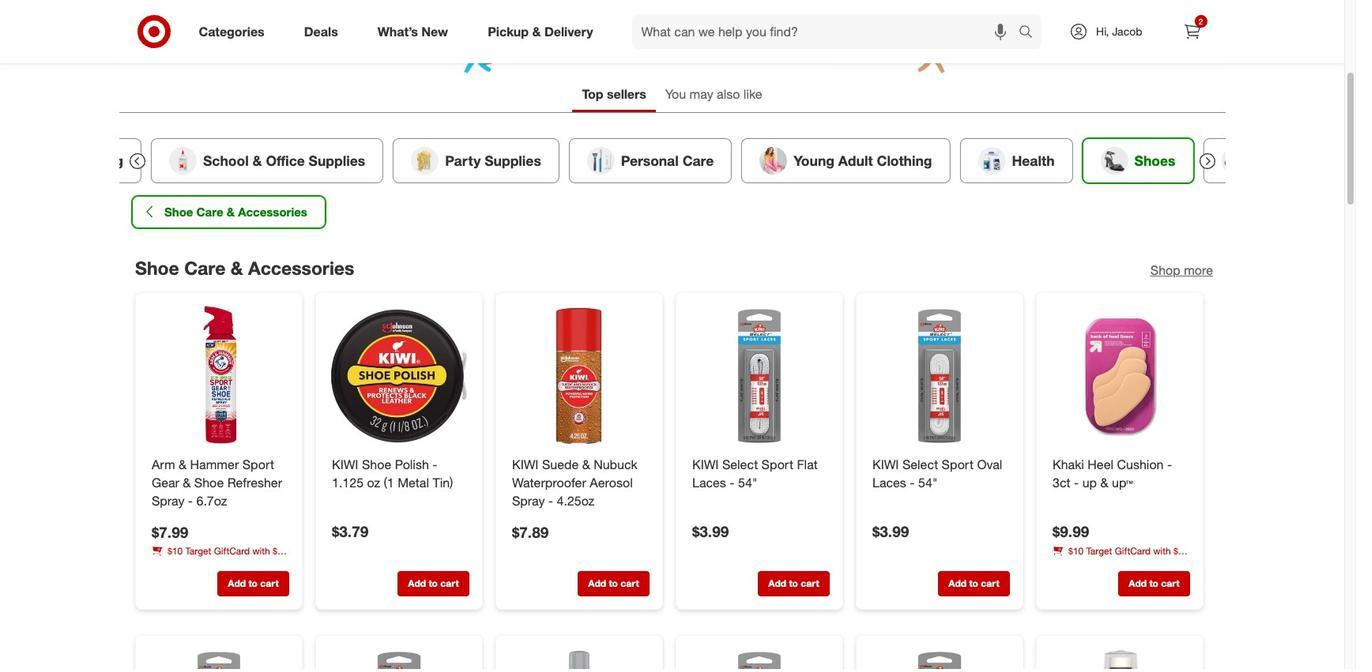 Task type: vqa. For each thing, say whether or not it's contained in the screenshot.
second add to cart button from left
yes



Task type: describe. For each thing, give the bounding box(es) containing it.
deals
[[304, 23, 338, 39]]

kiwi select sport oval laces - 54" link
[[872, 456, 1006, 492]]

kitchen & dining button
[[0, 138, 141, 183]]

cart for kiwi select sport oval laces - 54"
[[981, 578, 999, 590]]

add to cart button for arm & hammer sport gear & shoe refresher spray - 6.7oz
[[217, 571, 289, 597]]

beauty for $7.99
[[189, 559, 218, 571]]

personal care
[[621, 152, 713, 169]]

shop more button
[[1150, 261, 1213, 279]]

khaki
[[1052, 456, 1084, 472]]

what's new
[[378, 23, 448, 39]]

cart for kiwi suede & nubuck waterproofer aerosol spray - 4.25oz
[[620, 578, 639, 590]]

spray inside kiwi suede & nubuck waterproofer aerosol spray - 4.25oz
[[512, 493, 544, 508]]

shoes button
[[1082, 138, 1193, 183]]

$3.99 for kiwi select sport flat laces - 54"
[[692, 522, 728, 540]]

cushion
[[1117, 456, 1163, 472]]

giftcard for $9.99
[[1115, 545, 1150, 557]]

categories
[[199, 23, 265, 39]]

giftcard for $7.99
[[214, 545, 249, 557]]

1 vertical spatial shoe care & accessories
[[135, 257, 354, 279]]

2
[[1199, 17, 1203, 26]]

What can we help you find? suggestions appear below search field
[[632, 14, 1023, 49]]

with for $7.99
[[252, 545, 270, 557]]

search button
[[1012, 14, 1050, 52]]

what's
[[378, 23, 418, 39]]

personal care button
[[568, 138, 732, 183]]

to for kiwi shoe polish - 1.125 oz (1 metal tin)
[[428, 578, 437, 590]]

spray inside arm & hammer sport gear & shoe refresher spray - 6.7oz
[[151, 493, 184, 508]]

young adult clothing
[[793, 152, 932, 169]]

sports & outdo button
[[1203, 138, 1356, 183]]

oz
[[367, 475, 380, 490]]

kiwi for kiwi select sport flat laces - 54"
[[692, 456, 718, 472]]

add to cart for kiwi suede & nubuck waterproofer aerosol spray - 4.25oz
[[588, 578, 639, 590]]

also
[[717, 86, 740, 102]]

dining
[[81, 152, 123, 169]]

party
[[445, 152, 480, 169]]

you may also like
[[665, 86, 762, 102]]

sport inside arm & hammer sport gear & shoe refresher spray - 6.7oz
[[242, 456, 274, 472]]

target for $9.99
[[1086, 545, 1112, 557]]

target for $7.99
[[185, 545, 211, 557]]

young adult clothing button
[[741, 138, 950, 183]]

gear
[[151, 475, 179, 490]]

accessories inside button
[[238, 205, 307, 220]]

shop more
[[1150, 262, 1213, 278]]

hi, jacob
[[1096, 24, 1142, 38]]

& left the dining
[[67, 152, 77, 169]]

purchase for $7.99
[[220, 559, 260, 571]]

shoes
[[1134, 152, 1175, 169]]

khaki heel cushion - 3ct - up & up™ link
[[1052, 456, 1187, 492]]

top
[[582, 86, 603, 102]]

you may also like link
[[656, 79, 772, 112]]

up™
[[1112, 475, 1133, 490]]

$10 target giftcard with $40 health & beauty purchase for $9.99
[[1052, 545, 1188, 570]]

outdo
[[1316, 152, 1356, 169]]

polish
[[395, 456, 429, 472]]

6.7oz
[[196, 493, 227, 508]]

& right gear
[[182, 475, 190, 490]]

flat
[[797, 456, 817, 472]]

pickup & delivery
[[488, 23, 593, 39]]

& down shoe care & accessories button
[[230, 257, 243, 279]]

purchase for $9.99
[[1121, 558, 1161, 570]]

categories link
[[185, 14, 284, 49]]

to for arm & hammer sport gear & shoe refresher spray - 6.7oz
[[248, 578, 257, 590]]

& down $9.99
[[1081, 558, 1087, 570]]

party supplies button
[[393, 138, 559, 183]]

shop
[[1150, 262, 1180, 278]]

add to cart for kiwi select sport oval laces - 54"
[[948, 578, 999, 590]]

3ct
[[1052, 475, 1070, 490]]

health button
[[959, 138, 1072, 183]]

select for kiwi select sport flat laces - 54"
[[722, 456, 758, 472]]

add for khaki heel cushion - 3ct - up & up™
[[1128, 578, 1146, 590]]

2 link
[[1175, 14, 1210, 49]]

kiwi suede & nubuck waterproofer aerosol spray - 4.25oz
[[512, 456, 637, 508]]

like
[[744, 86, 762, 102]]

suede
[[542, 456, 578, 472]]

kiwi shoe polish - 1.125 oz (1 metal tin)
[[332, 456, 453, 490]]

1 supplies from the left
[[308, 152, 365, 169]]

& left outdo
[[1303, 152, 1312, 169]]

refresher
[[227, 475, 282, 490]]

office
[[265, 152, 304, 169]]

more
[[1184, 262, 1213, 278]]

deals link
[[291, 14, 358, 49]]

add for kiwi suede & nubuck waterproofer aerosol spray - 4.25oz
[[588, 578, 606, 590]]

& inside button
[[226, 205, 234, 220]]

school & office supplies button
[[151, 138, 383, 183]]

to for khaki heel cushion - 3ct - up & up™
[[1149, 578, 1158, 590]]

add for kiwi shoe polish - 1.125 oz (1 metal tin)
[[408, 578, 426, 590]]

$40 for $7.99
[[272, 545, 288, 557]]

shoe care & accessories button
[[132, 196, 325, 228]]

& down '$7.99'
[[180, 559, 186, 571]]

kiwi suede & nubuck waterproofer aerosol spray - 4.25oz link
[[512, 456, 646, 510]]

$10 target giftcard with $40 health & beauty purchase button for $7.99
[[151, 544, 289, 571]]

top sellers link
[[573, 79, 656, 112]]

health
[[1012, 152, 1054, 169]]

cart for arm & hammer sport gear & shoe refresher spray - 6.7oz
[[260, 578, 278, 590]]

adult
[[838, 152, 873, 169]]

arm
[[151, 456, 175, 472]]

& right pickup
[[532, 23, 541, 39]]

kiwi select sport flat laces - 54" link
[[692, 456, 826, 492]]

kitchen & dining
[[13, 152, 123, 169]]

heel
[[1087, 456, 1113, 472]]

pickup
[[488, 23, 529, 39]]

tin)
[[432, 475, 453, 490]]

$10 for $9.99
[[1068, 545, 1083, 557]]

4.25oz
[[556, 493, 594, 508]]

top sellers
[[582, 86, 646, 102]]

add to cart for kiwi shoe polish - 1.125 oz (1 metal tin)
[[408, 578, 459, 590]]



Task type: locate. For each thing, give the bounding box(es) containing it.
0 horizontal spatial sport
[[242, 456, 274, 472]]

1 select from the left
[[722, 456, 758, 472]]

hammer
[[190, 456, 238, 472]]

kiwi select outdoor round laces - 60" image
[[328, 649, 469, 669], [328, 649, 469, 669]]

giftcard down 6.7oz
[[214, 545, 249, 557]]

0 horizontal spatial 54"
[[738, 475, 757, 490]]

add to cart button
[[217, 571, 289, 597], [397, 571, 469, 597], [577, 571, 649, 597], [757, 571, 829, 597], [938, 571, 1010, 597], [1118, 571, 1190, 597]]

hi,
[[1096, 24, 1109, 38]]

2 add to cart from the left
[[408, 578, 459, 590]]

select left oval
[[902, 456, 938, 472]]

$9.99
[[1052, 522, 1089, 540]]

kiwi select sport flat laces - 54" image
[[689, 306, 829, 446], [689, 306, 829, 446]]

1 with from the left
[[1153, 545, 1171, 557]]

sports
[[1255, 152, 1299, 169]]

arm & hammer sport gear & shoe refresher spray - 6.7oz
[[151, 456, 282, 508]]

kiwi for kiwi shoe polish - 1.125 oz (1 metal tin)
[[332, 456, 358, 472]]

add for arm & hammer sport gear & shoe refresher spray - 6.7oz
[[227, 578, 245, 590]]

2 laces from the left
[[872, 475, 906, 490]]

& right arm
[[178, 456, 186, 472]]

6 add to cart from the left
[[1128, 578, 1179, 590]]

with
[[1153, 545, 1171, 557], [252, 545, 270, 557]]

6 cart from the left
[[1161, 578, 1179, 590]]

sports & outdo
[[1255, 152, 1356, 169]]

add to cart button for kiwi select sport flat laces - 54"
[[757, 571, 829, 597]]

personal
[[621, 152, 678, 169]]

1 vertical spatial care
[[196, 205, 223, 220]]

kiwi for kiwi suede & nubuck waterproofer aerosol spray - 4.25oz
[[512, 456, 538, 472]]

to
[[248, 578, 257, 590], [428, 578, 437, 590], [608, 578, 618, 590], [789, 578, 798, 590], [969, 578, 978, 590], [1149, 578, 1158, 590]]

spray down gear
[[151, 493, 184, 508]]

kiwi scuff cover liquid shoe polish black bottle with sponge applicator - 2.4oz image
[[1049, 649, 1190, 669], [1049, 649, 1190, 669]]

1 $3.99 from the left
[[692, 522, 728, 540]]

4 add to cart button from the left
[[757, 571, 829, 597]]

1 horizontal spatial health
[[1052, 558, 1078, 570]]

3 cart from the left
[[620, 578, 639, 590]]

54" inside kiwi select sport oval laces - 54"
[[918, 475, 937, 490]]

care down school
[[196, 205, 223, 220]]

4 to from the left
[[789, 578, 798, 590]]

2 spray from the left
[[512, 493, 544, 508]]

1 vertical spatial accessories
[[248, 257, 354, 279]]

$3.99 down kiwi select sport flat laces - 54"
[[692, 522, 728, 540]]

& right up
[[1100, 475, 1108, 490]]

laces for kiwi select sport oval laces - 54"
[[872, 475, 906, 490]]

nubuck
[[593, 456, 637, 472]]

to for kiwi select sport oval laces - 54"
[[969, 578, 978, 590]]

care inside personal care button
[[682, 152, 713, 169]]

- inside kiwi suede & nubuck waterproofer aerosol spray - 4.25oz
[[548, 493, 553, 508]]

54" for flat
[[738, 475, 757, 490]]

6 to from the left
[[1149, 578, 1158, 590]]

kiwi select kids sport flat laces - 36" image
[[148, 649, 289, 669], [148, 649, 289, 669]]

$10 target giftcard with $40 health & beauty purchase
[[1052, 545, 1188, 570], [151, 545, 288, 571]]

5 cart from the left
[[981, 578, 999, 590]]

1 to from the left
[[248, 578, 257, 590]]

2 $40 from the left
[[272, 545, 288, 557]]

cart for kiwi shoe polish - 1.125 oz (1 metal tin)
[[440, 578, 459, 590]]

health for $7.99
[[151, 559, 177, 571]]

shoe care & accessories down school
[[164, 205, 307, 220]]

$10 for $7.99
[[167, 545, 182, 557]]

kiwi select sport oval laces - 54"
[[872, 456, 1002, 490]]

& inside kiwi suede & nubuck waterproofer aerosol spray - 4.25oz
[[582, 456, 590, 472]]

kiwi inside kiwi select sport oval laces - 54"
[[872, 456, 899, 472]]

kiwi for kiwi select sport oval laces - 54"
[[872, 456, 899, 472]]

kiwi
[[332, 456, 358, 472], [512, 456, 538, 472], [692, 456, 718, 472], [872, 456, 899, 472]]

add for kiwi select sport flat laces - 54"
[[768, 578, 786, 590]]

2 kiwi from the left
[[512, 456, 538, 472]]

to for kiwi select sport flat laces - 54"
[[789, 578, 798, 590]]

3 add to cart from the left
[[588, 578, 639, 590]]

0 horizontal spatial laces
[[692, 475, 726, 490]]

care down shoe care & accessories button
[[184, 257, 225, 279]]

add to cart button for khaki heel cushion - 3ct - up & up™
[[1118, 571, 1190, 597]]

2 target from the left
[[185, 545, 211, 557]]

2 $10 target giftcard with $40 health & beauty purchase button from the left
[[151, 544, 289, 571]]

1 horizontal spatial $10
[[1068, 545, 1083, 557]]

$10 target giftcard with $40 health & beauty purchase button
[[1052, 544, 1190, 570], [151, 544, 289, 571]]

new
[[422, 23, 448, 39]]

3 add to cart button from the left
[[577, 571, 649, 597]]

3 add from the left
[[588, 578, 606, 590]]

1 sport from the left
[[242, 456, 274, 472]]

kiwi select sport oval laces - 54" image
[[869, 306, 1010, 446], [869, 306, 1010, 446]]

add to cart for kiwi select sport flat laces - 54"
[[768, 578, 819, 590]]

4 cart from the left
[[800, 578, 819, 590]]

kiwi select all protector - 7.7oz image
[[509, 649, 649, 669], [509, 649, 649, 669]]

search
[[1012, 25, 1050, 41]]

- inside kiwi select sport oval laces - 54"
[[909, 475, 914, 490]]

& inside khaki heel cushion - 3ct - up & up™
[[1100, 475, 1108, 490]]

2 $3.99 from the left
[[872, 522, 909, 540]]

0 horizontal spatial target
[[185, 545, 211, 557]]

3 kiwi from the left
[[692, 456, 718, 472]]

sport inside kiwi select sport oval laces - 54"
[[941, 456, 973, 472]]

sport
[[242, 456, 274, 472], [761, 456, 793, 472], [941, 456, 973, 472]]

add to cart button for kiwi select sport oval laces - 54"
[[938, 571, 1010, 597]]

add to cart button for kiwi shoe polish - 1.125 oz (1 metal tin)
[[397, 571, 469, 597]]

0 vertical spatial shoe care & accessories
[[164, 205, 307, 220]]

laces inside kiwi select sport flat laces - 54"
[[692, 475, 726, 490]]

shoe inside shoe care & accessories button
[[164, 205, 193, 220]]

shoe inside the "kiwi shoe polish - 1.125 oz (1 metal tin)"
[[361, 456, 391, 472]]

select inside kiwi select sport flat laces - 54"
[[722, 456, 758, 472]]

select for kiwi select sport oval laces - 54"
[[902, 456, 938, 472]]

0 horizontal spatial with
[[252, 545, 270, 557]]

shoe care & accessories
[[164, 205, 307, 220], [135, 257, 354, 279]]

0 horizontal spatial $40
[[272, 545, 288, 557]]

select inside kiwi select sport oval laces - 54"
[[902, 456, 938, 472]]

beauty for $9.99
[[1089, 558, 1119, 570]]

you
[[665, 86, 686, 102]]

2 cart from the left
[[440, 578, 459, 590]]

1 add to cart button from the left
[[217, 571, 289, 597]]

$7.99
[[151, 522, 188, 541]]

2 $10 from the left
[[167, 545, 182, 557]]

3 sport from the left
[[941, 456, 973, 472]]

select
[[722, 456, 758, 472], [902, 456, 938, 472]]

$10 target giftcard with $40 health & beauty purchase button down $9.99
[[1052, 544, 1190, 570]]

1 horizontal spatial sport
[[761, 456, 793, 472]]

0 horizontal spatial $10 target giftcard with $40 health & beauty purchase
[[151, 545, 288, 571]]

care inside shoe care & accessories button
[[196, 205, 223, 220]]

1 horizontal spatial $3.99
[[872, 522, 909, 540]]

2 54" from the left
[[918, 475, 937, 490]]

school
[[203, 152, 248, 169]]

1 horizontal spatial $40
[[1173, 545, 1188, 557]]

$10 down $9.99
[[1068, 545, 1083, 557]]

1 $40 from the left
[[1173, 545, 1188, 557]]

0 vertical spatial care
[[682, 152, 713, 169]]

target
[[1086, 545, 1112, 557], [185, 545, 211, 557]]

1 giftcard from the left
[[1115, 545, 1150, 557]]

2 with from the left
[[252, 545, 270, 557]]

2 supplies from the left
[[484, 152, 541, 169]]

&
[[532, 23, 541, 39], [67, 152, 77, 169], [252, 152, 262, 169], [1303, 152, 1312, 169], [226, 205, 234, 220], [230, 257, 243, 279], [178, 456, 186, 472], [582, 456, 590, 472], [182, 475, 190, 490], [1100, 475, 1108, 490], [1081, 558, 1087, 570], [180, 559, 186, 571]]

young
[[793, 152, 834, 169]]

target down '$7.99'
[[185, 545, 211, 557]]

sellers
[[607, 86, 646, 102]]

1 horizontal spatial laces
[[872, 475, 906, 490]]

pickup & delivery link
[[474, 14, 613, 49]]

0 horizontal spatial giftcard
[[214, 545, 249, 557]]

1 kiwi from the left
[[332, 456, 358, 472]]

0 horizontal spatial $3.99
[[692, 522, 728, 540]]

0 horizontal spatial health
[[151, 559, 177, 571]]

party supplies
[[445, 152, 541, 169]]

1 horizontal spatial beauty
[[1089, 558, 1119, 570]]

may
[[690, 86, 713, 102]]

0 horizontal spatial $10 target giftcard with $40 health & beauty purchase button
[[151, 544, 289, 571]]

aerosol
[[589, 475, 632, 490]]

$3.99 for kiwi select sport oval laces - 54"
[[872, 522, 909, 540]]

6 add to cart button from the left
[[1118, 571, 1190, 597]]

up
[[1082, 475, 1097, 490]]

1 horizontal spatial $10 target giftcard with $40 health & beauty purchase button
[[1052, 544, 1190, 570]]

to for kiwi suede & nubuck waterproofer aerosol spray - 4.25oz
[[608, 578, 618, 590]]

shoe care & accessories inside button
[[164, 205, 307, 220]]

kiwi shoe polish - 1.125 oz (1 metal tin) link
[[332, 456, 466, 492]]

laces for kiwi select sport flat laces - 54"
[[692, 475, 726, 490]]

- inside kiwi select sport flat laces - 54"
[[729, 475, 734, 490]]

1 spray from the left
[[151, 493, 184, 508]]

delivery
[[544, 23, 593, 39]]

54" for oval
[[918, 475, 937, 490]]

shoe care & accessories down shoe care & accessories button
[[135, 257, 354, 279]]

$10 down '$7.99'
[[167, 545, 182, 557]]

arm & hammer sport gear & shoe refresher spray - 6.7oz image
[[148, 306, 289, 446], [148, 306, 289, 446]]

metal
[[397, 475, 429, 490]]

2 select from the left
[[902, 456, 938, 472]]

add to cart for arm & hammer sport gear & shoe refresher spray - 6.7oz
[[227, 578, 278, 590]]

5 to from the left
[[969, 578, 978, 590]]

waterproofer
[[512, 475, 586, 490]]

giftcard down up™
[[1115, 545, 1150, 557]]

$7.89
[[512, 522, 548, 541]]

kiwi suede & nubuck waterproofer aerosol spray - 4.25oz image
[[509, 306, 649, 446], [509, 306, 649, 446]]

oval
[[977, 456, 1002, 472]]

1 $10 target giftcard with $40 health & beauty purchase from the left
[[1052, 545, 1188, 570]]

cart for khaki heel cushion - 3ct - up & up™
[[1161, 578, 1179, 590]]

add
[[227, 578, 245, 590], [408, 578, 426, 590], [588, 578, 606, 590], [768, 578, 786, 590], [948, 578, 966, 590], [1128, 578, 1146, 590]]

54" inside kiwi select sport flat laces - 54"
[[738, 475, 757, 490]]

1 horizontal spatial target
[[1086, 545, 1112, 557]]

$3.99
[[692, 522, 728, 540], [872, 522, 909, 540]]

- inside arm & hammer sport gear & shoe refresher spray - 6.7oz
[[188, 493, 192, 508]]

sport left 'flat' in the right bottom of the page
[[761, 456, 793, 472]]

1 add from the left
[[227, 578, 245, 590]]

1 laces from the left
[[692, 475, 726, 490]]

1 horizontal spatial 54"
[[918, 475, 937, 490]]

with for $9.99
[[1153, 545, 1171, 557]]

$3.79
[[332, 522, 368, 540]]

care
[[682, 152, 713, 169], [196, 205, 223, 220], [184, 257, 225, 279]]

add to cart button for kiwi suede & nubuck waterproofer aerosol spray - 4.25oz
[[577, 571, 649, 597]]

& right suede
[[582, 456, 590, 472]]

2 to from the left
[[428, 578, 437, 590]]

sport for kiwi select sport flat laces - 54"
[[761, 456, 793, 472]]

$40
[[1173, 545, 1188, 557], [272, 545, 288, 557]]

school & office supplies
[[203, 152, 365, 169]]

kitchen
[[13, 152, 64, 169]]

$10 target giftcard with $40 health & beauty purchase for $7.99
[[151, 545, 288, 571]]

4 add to cart from the left
[[768, 578, 819, 590]]

supplies
[[308, 152, 365, 169], [484, 152, 541, 169]]

0 horizontal spatial supplies
[[308, 152, 365, 169]]

add for kiwi select sport oval laces - 54"
[[948, 578, 966, 590]]

1 54" from the left
[[738, 475, 757, 490]]

6 add from the left
[[1128, 578, 1146, 590]]

2 giftcard from the left
[[214, 545, 249, 557]]

khaki heel cushion - 3ct - up & up™ image
[[1049, 306, 1190, 446], [1049, 306, 1190, 446]]

kiwi select dress round laces - 36" image
[[869, 649, 1010, 669], [869, 649, 1010, 669]]

2 $10 target giftcard with $40 health & beauty purchase from the left
[[151, 545, 288, 571]]

1 $10 from the left
[[1068, 545, 1083, 557]]

2 add to cart button from the left
[[397, 571, 469, 597]]

arm & hammer sport gear & shoe refresher spray - 6.7oz link
[[151, 456, 286, 510]]

kiwi inside kiwi select sport flat laces - 54"
[[692, 456, 718, 472]]

what's new link
[[364, 14, 468, 49]]

$40 for $9.99
[[1173, 545, 1188, 557]]

$3.99 down kiwi select sport oval laces - 54"
[[872, 522, 909, 540]]

giftcard
[[1115, 545, 1150, 557], [214, 545, 249, 557]]

clothing
[[876, 152, 932, 169]]

0 horizontal spatial beauty
[[189, 559, 218, 571]]

$10 target giftcard with $40 health & beauty purchase down '$7.99'
[[151, 545, 288, 571]]

sport up refresher
[[242, 456, 274, 472]]

& down school
[[226, 205, 234, 220]]

1 horizontal spatial select
[[902, 456, 938, 472]]

select left 'flat' in the right bottom of the page
[[722, 456, 758, 472]]

3 to from the left
[[608, 578, 618, 590]]

54"
[[738, 475, 757, 490], [918, 475, 937, 490]]

$10 target giftcard with $40 health & beauty purchase button for $9.99
[[1052, 544, 1190, 570]]

sport inside kiwi select sport flat laces - 54"
[[761, 456, 793, 472]]

sport for kiwi select sport oval laces - 54"
[[941, 456, 973, 472]]

health down '$7.99'
[[151, 559, 177, 571]]

care right personal
[[682, 152, 713, 169]]

health down $9.99
[[1052, 558, 1078, 570]]

1 horizontal spatial supplies
[[484, 152, 541, 169]]

0 horizontal spatial spray
[[151, 493, 184, 508]]

1 horizontal spatial purchase
[[1121, 558, 1161, 570]]

sport left oval
[[941, 456, 973, 472]]

$10 target giftcard with $40 health & beauty purchase button down '$7.99'
[[151, 544, 289, 571]]

(1
[[383, 475, 394, 490]]

1 horizontal spatial with
[[1153, 545, 1171, 557]]

health for $9.99
[[1052, 558, 1078, 570]]

2 horizontal spatial sport
[[941, 456, 973, 472]]

add to cart for khaki heel cushion - 3ct - up & up™
[[1128, 578, 1179, 590]]

0 horizontal spatial purchase
[[220, 559, 260, 571]]

cart for kiwi select sport flat laces - 54"
[[800, 578, 819, 590]]

laces inside kiwi select sport oval laces - 54"
[[872, 475, 906, 490]]

kiwi inside the "kiwi shoe polish - 1.125 oz (1 metal tin)"
[[332, 456, 358, 472]]

5 add from the left
[[948, 578, 966, 590]]

1 horizontal spatial spray
[[512, 493, 544, 508]]

5 add to cart from the left
[[948, 578, 999, 590]]

shoe inside arm & hammer sport gear & shoe refresher spray - 6.7oz
[[194, 475, 223, 490]]

jacob
[[1112, 24, 1142, 38]]

kiwi inside kiwi suede & nubuck waterproofer aerosol spray - 4.25oz
[[512, 456, 538, 472]]

1 $10 target giftcard with $40 health & beauty purchase button from the left
[[1052, 544, 1190, 570]]

1 cart from the left
[[260, 578, 278, 590]]

kiwi select sport flat laces - 54"
[[692, 456, 817, 490]]

1 horizontal spatial giftcard
[[1115, 545, 1150, 557]]

$10 target giftcard with $40 health & beauty purchase down $9.99
[[1052, 545, 1188, 570]]

1.125
[[332, 475, 363, 490]]

supplies right the party
[[484, 152, 541, 169]]

$10
[[1068, 545, 1083, 557], [167, 545, 182, 557]]

4 kiwi from the left
[[872, 456, 899, 472]]

target down $9.99
[[1086, 545, 1112, 557]]

accessories
[[238, 205, 307, 220], [248, 257, 354, 279]]

& left office
[[252, 152, 262, 169]]

2 add from the left
[[408, 578, 426, 590]]

spray down waterproofer
[[512, 493, 544, 508]]

purchase
[[1121, 558, 1161, 570], [220, 559, 260, 571]]

5 add to cart button from the left
[[938, 571, 1010, 597]]

beauty
[[1089, 558, 1119, 570], [189, 559, 218, 571]]

0 horizontal spatial select
[[722, 456, 758, 472]]

-
[[432, 456, 437, 472], [1167, 456, 1172, 472], [729, 475, 734, 490], [909, 475, 914, 490], [1074, 475, 1079, 490], [188, 493, 192, 508], [548, 493, 553, 508]]

2 sport from the left
[[761, 456, 793, 472]]

kiwi shoe polish - 1.125 oz (1 metal tin) image
[[328, 306, 469, 446], [328, 306, 469, 446]]

1 add to cart from the left
[[227, 578, 278, 590]]

shoe
[[164, 205, 193, 220], [135, 257, 179, 279], [361, 456, 391, 472], [194, 475, 223, 490]]

4 add from the left
[[768, 578, 786, 590]]

1 target from the left
[[1086, 545, 1112, 557]]

0 horizontal spatial $10
[[167, 545, 182, 557]]

0 vertical spatial accessories
[[238, 205, 307, 220]]

1 horizontal spatial $10 target giftcard with $40 health & beauty purchase
[[1052, 545, 1188, 570]]

supplies right office
[[308, 152, 365, 169]]

kiwi select round waxed dress laces - 30" image
[[689, 649, 829, 669], [689, 649, 829, 669]]

2 vertical spatial care
[[184, 257, 225, 279]]

khaki heel cushion - 3ct - up & up™
[[1052, 456, 1172, 490]]

- inside the "kiwi shoe polish - 1.125 oz (1 metal tin)"
[[432, 456, 437, 472]]



